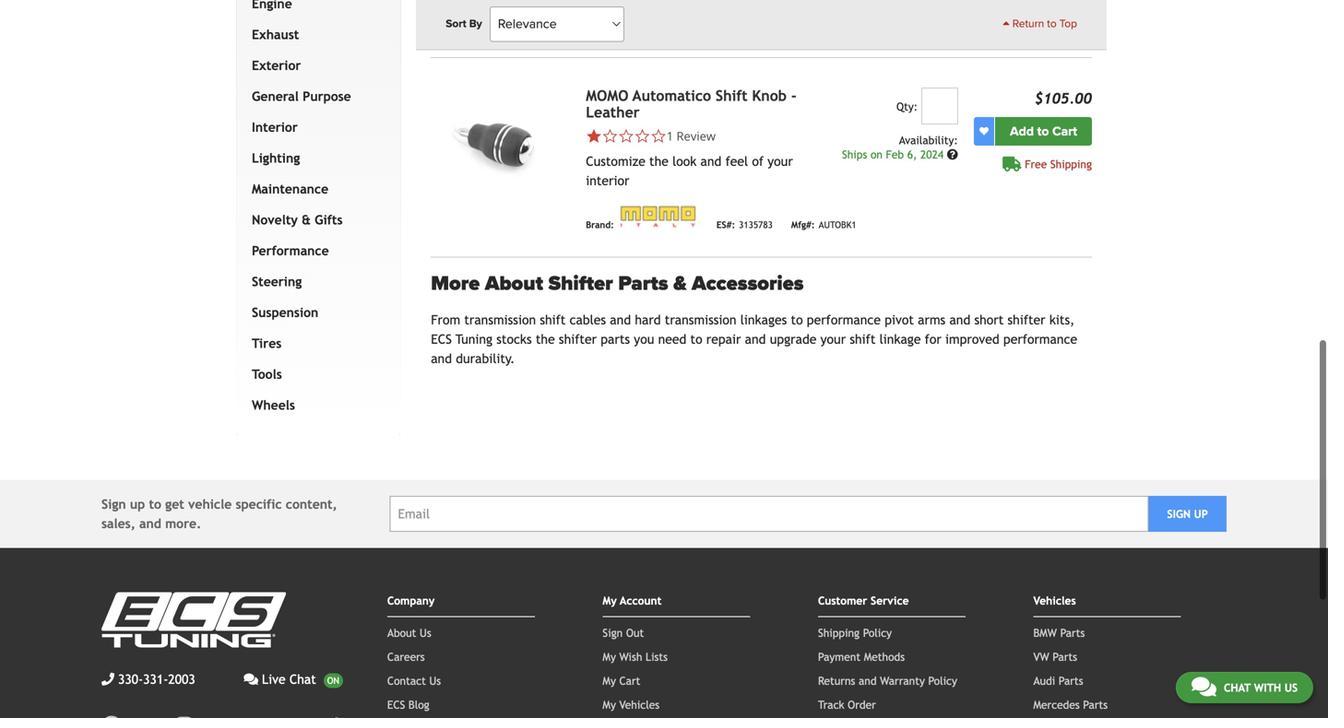 Task type: vqa. For each thing, say whether or not it's contained in the screenshot.


Task type: locate. For each thing, give the bounding box(es) containing it.
Email email field
[[390, 496, 1149, 532]]

1 vertical spatial cart
[[619, 675, 641, 688]]

cart down wish at left
[[619, 675, 641, 688]]

1 horizontal spatial policy
[[929, 675, 957, 688]]

ecs blog link
[[387, 699, 430, 712]]

parts
[[618, 271, 668, 296], [1061, 627, 1085, 640], [1053, 651, 1078, 664], [1059, 675, 1084, 688], [1083, 699, 1108, 712]]

empty star image up customize
[[618, 128, 634, 144]]

to up upgrade
[[791, 313, 803, 328]]

add to cart button
[[995, 117, 1092, 146]]

& left the gifts
[[302, 212, 311, 227]]

0 vertical spatial shipping
[[1051, 158, 1092, 170]]

chat left with
[[1224, 682, 1251, 695]]

about up stocks
[[485, 271, 543, 296]]

sign inside "button"
[[1167, 508, 1191, 521]]

facebook logo image
[[101, 716, 122, 719]]

the left look
[[649, 154, 669, 169]]

vehicles up bmw parts
[[1034, 594, 1076, 607]]

0 vertical spatial shifter
[[1008, 313, 1046, 328]]

ecs down from at the top
[[431, 332, 452, 347]]

ecs
[[431, 332, 452, 347], [387, 699, 405, 712]]

mfg#:
[[791, 220, 815, 230]]

shifter down cables
[[559, 332, 597, 347]]

availability:
[[899, 134, 958, 146]]

& up need
[[674, 271, 687, 296]]

es#:
[[717, 220, 735, 230]]

2 horizontal spatial sign
[[1167, 508, 1191, 521]]

to right need
[[690, 332, 703, 347]]

sign out
[[603, 627, 644, 640]]

ecs left blog
[[387, 699, 405, 712]]

1 vertical spatial ecs
[[387, 699, 405, 712]]

0 horizontal spatial up
[[130, 497, 145, 512]]

1 my from the top
[[603, 594, 617, 607]]

live chat link
[[244, 670, 343, 689]]

1 horizontal spatial transmission
[[665, 313, 737, 328]]

suspension
[[252, 305, 319, 320]]

pivot
[[885, 313, 914, 328]]

shift left linkage
[[850, 332, 876, 347]]

ecs tuning image
[[101, 593, 286, 648]]

2 brand: from the top
[[586, 220, 614, 230]]

momo - corporate logo image up 'automatico'
[[618, 5, 698, 28]]

comments image
[[1192, 676, 1217, 698]]

1 horizontal spatial about
[[485, 271, 543, 296]]

my vehicles
[[603, 699, 660, 712]]

transmission up stocks
[[464, 313, 536, 328]]

0 vertical spatial momo - corporate logo image
[[618, 5, 698, 28]]

general purpose
[[252, 89, 351, 104]]

my wish lists link
[[603, 651, 668, 664]]

2 1 review link from the left
[[667, 128, 716, 144]]

0 horizontal spatial transmission
[[464, 313, 536, 328]]

my up my vehicles
[[603, 675, 616, 688]]

330-331-2003
[[118, 672, 195, 687]]

linkage
[[880, 332, 921, 347]]

twitter logo image
[[323, 716, 343, 719]]

0 horizontal spatial &
[[302, 212, 311, 227]]

chat with us
[[1224, 682, 1298, 695]]

0 vertical spatial cart
[[1053, 123, 1077, 139]]

to right add
[[1037, 123, 1049, 139]]

sign out link
[[603, 627, 644, 640]]

policy right warranty
[[929, 675, 957, 688]]

empty star image left 1
[[634, 128, 651, 144]]

brand: up momo
[[586, 20, 614, 30]]

0 horizontal spatial sign
[[101, 497, 126, 512]]

0 horizontal spatial chat
[[290, 672, 316, 687]]

shifter
[[1008, 313, 1046, 328], [559, 332, 597, 347]]

0 horizontal spatial shift
[[540, 313, 566, 328]]

0 horizontal spatial performance
[[807, 313, 881, 328]]

momo - corporate logo image down customize the look and feel of your interior at the top
[[618, 205, 698, 228]]

1 horizontal spatial &
[[674, 271, 687, 296]]

bmw parts
[[1034, 627, 1085, 640]]

to left top
[[1047, 17, 1057, 30]]

6,
[[907, 148, 917, 161]]

ecs inside the from transmission shift cables and hard transmission linkages to performance pivot arms and short shifter kits, ecs tuning stocks the shifter parts you need to repair and upgrade your shift linkage for improved performance and durability.
[[431, 332, 452, 347]]

lists
[[646, 651, 668, 664]]

and
[[701, 154, 722, 169], [610, 313, 631, 328], [950, 313, 971, 328], [745, 332, 766, 347], [431, 352, 452, 366], [139, 516, 161, 531], [859, 675, 877, 688]]

brand: down interior
[[586, 220, 614, 230]]

shift left cables
[[540, 313, 566, 328]]

policy up methods
[[863, 627, 892, 640]]

1 horizontal spatial cart
[[1053, 123, 1077, 139]]

0 vertical spatial the
[[649, 154, 669, 169]]

1 review link
[[586, 128, 824, 144], [667, 128, 716, 144]]

up inside sign up to get vehicle specific content, sales, and more.
[[130, 497, 145, 512]]

up for sign up
[[1194, 508, 1208, 521]]

0 vertical spatial your
[[768, 154, 793, 169]]

sign for sign out
[[603, 627, 623, 640]]

parts right bmw
[[1061, 627, 1085, 640]]

1 horizontal spatial shifter
[[1008, 313, 1046, 328]]

up inside sign up "button"
[[1194, 508, 1208, 521]]

0 vertical spatial ecs
[[431, 332, 452, 347]]

tires
[[252, 336, 282, 351]]

1 vertical spatial your
[[821, 332, 846, 347]]

1 horizontal spatial shipping
[[1051, 158, 1092, 170]]

warranty
[[880, 675, 925, 688]]

live
[[262, 672, 286, 687]]

and down linkages
[[745, 332, 766, 347]]

1 vertical spatial momo - corporate logo image
[[618, 205, 698, 228]]

es#3135782 - autoalu - momo automatico shift knob - silver - customize the look and feel of your interior - momo - audi bmw mercedes benz mini porsche image
[[431, 0, 571, 8]]

sign
[[101, 497, 126, 512], [1167, 508, 1191, 521], [603, 627, 623, 640]]

performance down kits,
[[1004, 332, 1078, 347]]

us right "contact"
[[429, 675, 441, 688]]

momo - corporate logo image
[[618, 5, 698, 28], [618, 205, 698, 228]]

shipping
[[1051, 158, 1092, 170], [818, 627, 860, 640]]

1 vertical spatial performance
[[1004, 332, 1078, 347]]

ships on feb 6, 2024
[[842, 148, 947, 161]]

and inside sign up to get vehicle specific content, sales, and more.
[[139, 516, 161, 531]]

1 vertical spatial &
[[674, 271, 687, 296]]

vw parts
[[1034, 651, 1078, 664]]

kits,
[[1050, 313, 1075, 328]]

up for sign up to get vehicle specific content, sales, and more.
[[130, 497, 145, 512]]

your inside customize the look and feel of your interior
[[768, 154, 793, 169]]

0 horizontal spatial shipping
[[818, 627, 860, 640]]

transmission
[[464, 313, 536, 328], [665, 313, 737, 328]]

chat
[[290, 672, 316, 687], [1224, 682, 1251, 695]]

top
[[1060, 17, 1077, 30]]

0 horizontal spatial about
[[387, 627, 416, 640]]

mfg#: autobk1
[[791, 220, 857, 230]]

0 horizontal spatial vehicles
[[619, 699, 660, 712]]

my
[[603, 594, 617, 607], [603, 651, 616, 664], [603, 675, 616, 688], [603, 699, 616, 712]]

0 horizontal spatial the
[[536, 332, 555, 347]]

my left wish at left
[[603, 651, 616, 664]]

purpose
[[303, 89, 351, 104]]

stocks
[[497, 332, 532, 347]]

3 my from the top
[[603, 675, 616, 688]]

1 horizontal spatial the
[[649, 154, 669, 169]]

1 vertical spatial shift
[[850, 332, 876, 347]]

330-331-2003 link
[[101, 670, 195, 689]]

caret up image
[[1003, 18, 1010, 29]]

0 horizontal spatial shifter
[[559, 332, 597, 347]]

None number field
[[921, 87, 958, 124]]

1 horizontal spatial ecs
[[431, 332, 452, 347]]

us right with
[[1285, 682, 1298, 695]]

parts up hard at the top left of page
[[618, 271, 668, 296]]

on
[[871, 148, 883, 161]]

1 1 review link from the left
[[586, 128, 824, 144]]

shipping right free
[[1051, 158, 1092, 170]]

parts for audi
[[1059, 675, 1084, 688]]

1 vertical spatial the
[[536, 332, 555, 347]]

my for my account
[[603, 594, 617, 607]]

policy
[[863, 627, 892, 640], [929, 675, 957, 688]]

parts right mercedes
[[1083, 699, 1108, 712]]

shifter left kits,
[[1008, 313, 1046, 328]]

steering link
[[248, 266, 382, 297]]

maintenance link
[[248, 174, 382, 205]]

cart
[[1053, 123, 1077, 139], [619, 675, 641, 688]]

and right sales,
[[139, 516, 161, 531]]

and left feel
[[701, 154, 722, 169]]

brand:
[[586, 20, 614, 30], [586, 220, 614, 230]]

your right upgrade
[[821, 332, 846, 347]]

331-
[[143, 672, 168, 687]]

wish
[[619, 651, 642, 664]]

1 horizontal spatial your
[[821, 332, 846, 347]]

2 my from the top
[[603, 651, 616, 664]]

1 horizontal spatial up
[[1194, 508, 1208, 521]]

novelty
[[252, 212, 298, 227]]

audi parts link
[[1034, 675, 1084, 688]]

repair
[[706, 332, 741, 347]]

and inside customize the look and feel of your interior
[[701, 154, 722, 169]]

1 brand: from the top
[[586, 20, 614, 30]]

out
[[626, 627, 644, 640]]

about
[[485, 271, 543, 296], [387, 627, 416, 640]]

es#: 3135783
[[717, 220, 773, 230]]

1 transmission from the left
[[464, 313, 536, 328]]

us up careers
[[420, 627, 431, 640]]

the right stocks
[[536, 332, 555, 347]]

1 horizontal spatial sign
[[603, 627, 623, 640]]

your right of
[[768, 154, 793, 169]]

performance up upgrade
[[807, 313, 881, 328]]

sign inside sign up to get vehicle specific content, sales, and more.
[[101, 497, 126, 512]]

feb
[[886, 148, 904, 161]]

0 horizontal spatial your
[[768, 154, 793, 169]]

empty star image left review
[[651, 128, 667, 144]]

performance link
[[248, 236, 382, 266]]

to inside button
[[1037, 123, 1049, 139]]

my left "account"
[[603, 594, 617, 607]]

empty star image
[[602, 128, 618, 144], [618, 128, 634, 144]]

0 vertical spatial shift
[[540, 313, 566, 328]]

us
[[420, 627, 431, 640], [429, 675, 441, 688], [1285, 682, 1298, 695]]

empty star image down leather
[[602, 128, 618, 144]]

brand: for second momo - corporate logo from the bottom of the page
[[586, 20, 614, 30]]

1 horizontal spatial shift
[[850, 332, 876, 347]]

ships
[[842, 148, 867, 161]]

1 vertical spatial policy
[[929, 675, 957, 688]]

sign up to get vehicle specific content, sales, and more.
[[101, 497, 337, 531]]

shift
[[540, 313, 566, 328], [850, 332, 876, 347]]

to left get
[[149, 497, 161, 512]]

about us
[[387, 627, 431, 640]]

momo
[[586, 87, 629, 104]]

vehicles down my cart
[[619, 699, 660, 712]]

your
[[768, 154, 793, 169], [821, 332, 846, 347]]

4 my from the top
[[603, 699, 616, 712]]

transmission up repair
[[665, 313, 737, 328]]

accessories
[[692, 271, 804, 296]]

my for my vehicles
[[603, 699, 616, 712]]

careers
[[387, 651, 425, 664]]

empty star image
[[634, 128, 651, 144], [651, 128, 667, 144]]

blog
[[409, 699, 430, 712]]

arms
[[918, 313, 946, 328]]

0 vertical spatial vehicles
[[1034, 594, 1076, 607]]

0 horizontal spatial policy
[[863, 627, 892, 640]]

1 horizontal spatial vehicles
[[1034, 594, 1076, 607]]

parts right vw
[[1053, 651, 1078, 664]]

my down my cart "link"
[[603, 699, 616, 712]]

contact us
[[387, 675, 441, 688]]

chat right 'live'
[[290, 672, 316, 687]]

sign up button
[[1149, 496, 1227, 532]]

qty:
[[897, 100, 918, 113]]

es#3135783 - autobk1 - momo automatico shift knob - leather - customize the look and feel of your interior - momo - audi bmw mercedes benz mini porsche image
[[431, 87, 571, 193]]

parts up mercedes parts 'link'
[[1059, 675, 1084, 688]]

1 horizontal spatial performance
[[1004, 332, 1078, 347]]

with
[[1254, 682, 1281, 695]]

audi
[[1034, 675, 1056, 688]]

cart down $105.00
[[1053, 123, 1077, 139]]

1 vertical spatial brand:
[[586, 220, 614, 230]]

sort
[[446, 17, 466, 30]]

returns and warranty policy link
[[818, 675, 957, 688]]

star image
[[586, 128, 602, 144]]

0 vertical spatial brand:
[[586, 20, 614, 30]]

shipping up payment
[[818, 627, 860, 640]]

cables
[[570, 313, 606, 328]]

about up careers
[[387, 627, 416, 640]]



Task type: describe. For each thing, give the bounding box(es) containing it.
performance
[[252, 243, 329, 258]]

vehicle
[[188, 497, 232, 512]]

from transmission shift cables and hard transmission linkages to performance pivot arms and short shifter kits, ecs tuning stocks the shifter parts you need to repair and upgrade your shift linkage for improved performance and durability.
[[431, 313, 1078, 366]]

my wish lists
[[603, 651, 668, 664]]

review
[[677, 128, 716, 144]]

1 vertical spatial vehicles
[[619, 699, 660, 712]]

1 review
[[667, 128, 716, 144]]

tuning
[[456, 332, 493, 347]]

instagram logo image
[[175, 716, 193, 719]]

2 momo - corporate logo image from the top
[[618, 205, 698, 228]]

track order link
[[818, 699, 876, 712]]

more about shifter parts & accessories
[[431, 271, 804, 296]]

interior link
[[248, 112, 382, 143]]

general purpose link
[[248, 81, 382, 112]]

my for my cart
[[603, 675, 616, 688]]

lighting link
[[248, 143, 382, 174]]

novelty & gifts
[[252, 212, 343, 227]]

knob
[[752, 87, 787, 104]]

comments image
[[244, 673, 258, 686]]

parts for mercedes
[[1083, 699, 1108, 712]]

$105.00
[[1035, 90, 1092, 107]]

sign for sign up to get vehicle specific content, sales, and more.
[[101, 497, 126, 512]]

the inside customize the look and feel of your interior
[[649, 154, 669, 169]]

my for my wish lists
[[603, 651, 616, 664]]

of
[[752, 154, 764, 169]]

account
[[620, 594, 662, 607]]

0 vertical spatial performance
[[807, 313, 881, 328]]

1 empty star image from the left
[[602, 128, 618, 144]]

sign for sign up
[[1167, 508, 1191, 521]]

hard
[[635, 313, 661, 328]]

exhaust link
[[248, 19, 382, 50]]

free shipping
[[1025, 158, 1092, 170]]

customer
[[818, 594, 868, 607]]

gifts
[[315, 212, 343, 227]]

free
[[1025, 158, 1047, 170]]

the inside the from transmission shift cables and hard transmission linkages to performance pivot arms and short shifter kits, ecs tuning stocks the shifter parts you need to repair and upgrade your shift linkage for improved performance and durability.
[[536, 332, 555, 347]]

shifter
[[549, 271, 613, 296]]

leather
[[586, 104, 640, 121]]

us for about us
[[420, 627, 431, 640]]

exterior link
[[248, 50, 382, 81]]

vw
[[1034, 651, 1050, 664]]

330-
[[118, 672, 143, 687]]

payment methods link
[[818, 651, 905, 664]]

wheels link
[[248, 390, 382, 421]]

sales,
[[101, 516, 135, 531]]

contact us link
[[387, 675, 441, 688]]

2 transmission from the left
[[665, 313, 737, 328]]

careers link
[[387, 651, 425, 664]]

content,
[[286, 497, 337, 512]]

customize
[[586, 154, 646, 169]]

cart inside button
[[1053, 123, 1077, 139]]

feel
[[726, 154, 748, 169]]

mercedes parts
[[1034, 699, 1108, 712]]

about us link
[[387, 627, 431, 640]]

2 empty star image from the left
[[651, 128, 667, 144]]

track
[[818, 699, 845, 712]]

need
[[658, 332, 687, 347]]

1 vertical spatial about
[[387, 627, 416, 640]]

for
[[925, 332, 942, 347]]

payment methods
[[818, 651, 905, 664]]

customize the look and feel of your interior
[[586, 154, 793, 188]]

methods
[[864, 651, 905, 664]]

0 vertical spatial &
[[302, 212, 311, 227]]

by
[[469, 17, 482, 30]]

chat with us link
[[1176, 673, 1314, 704]]

more
[[431, 271, 480, 296]]

1 vertical spatial shipping
[[818, 627, 860, 640]]

exhaust
[[252, 27, 299, 42]]

parts for bmw
[[1061, 627, 1085, 640]]

return
[[1013, 17, 1044, 30]]

1 horizontal spatial chat
[[1224, 682, 1251, 695]]

my account
[[603, 594, 662, 607]]

my vehicles link
[[603, 699, 660, 712]]

sort by
[[446, 17, 482, 30]]

2 empty star image from the left
[[618, 128, 634, 144]]

shipping policy link
[[818, 627, 892, 640]]

momo automatico shift knob - leather link
[[586, 87, 797, 121]]

0 horizontal spatial ecs
[[387, 699, 405, 712]]

and up improved at the top right of page
[[950, 313, 971, 328]]

payment
[[818, 651, 861, 664]]

2003
[[168, 672, 195, 687]]

live chat
[[262, 672, 316, 687]]

us for contact us
[[429, 675, 441, 688]]

and up parts
[[610, 313, 631, 328]]

parts
[[601, 332, 630, 347]]

interior
[[586, 173, 630, 188]]

suspension link
[[248, 297, 382, 328]]

-
[[791, 87, 797, 104]]

and up the order
[[859, 675, 877, 688]]

1 vertical spatial shifter
[[559, 332, 597, 347]]

linkages
[[741, 313, 787, 328]]

1 momo - corporate logo image from the top
[[618, 5, 698, 28]]

your inside the from transmission shift cables and hard transmission linkages to performance pivot arms and short shifter kits, ecs tuning stocks the shifter parts you need to repair and upgrade your shift linkage for improved performance and durability.
[[821, 332, 846, 347]]

shipping policy
[[818, 627, 892, 640]]

look
[[673, 154, 697, 169]]

ecs blog
[[387, 699, 430, 712]]

lighting
[[252, 151, 300, 165]]

returns and warranty policy
[[818, 675, 957, 688]]

autobk1
[[819, 220, 857, 230]]

to inside sign up to get vehicle specific content, sales, and more.
[[149, 497, 161, 512]]

wheels
[[252, 398, 295, 413]]

novelty & gifts link
[[248, 205, 382, 236]]

parts for vw
[[1053, 651, 1078, 664]]

and down from at the top
[[431, 352, 452, 366]]

question circle image
[[947, 149, 958, 160]]

mercedes
[[1034, 699, 1080, 712]]

return to top
[[1010, 17, 1077, 30]]

get
[[165, 497, 184, 512]]

durability.
[[456, 352, 515, 366]]

add
[[1010, 123, 1034, 139]]

returns
[[818, 675, 856, 688]]

0 vertical spatial about
[[485, 271, 543, 296]]

0 vertical spatial policy
[[863, 627, 892, 640]]

add to wish list image
[[980, 127, 989, 136]]

0 horizontal spatial cart
[[619, 675, 641, 688]]

more.
[[165, 516, 201, 531]]

tools
[[252, 367, 282, 382]]

audi parts
[[1034, 675, 1084, 688]]

phone image
[[101, 673, 114, 686]]

1 empty star image from the left
[[634, 128, 651, 144]]

brand: for 2nd momo - corporate logo from the top
[[586, 220, 614, 230]]



